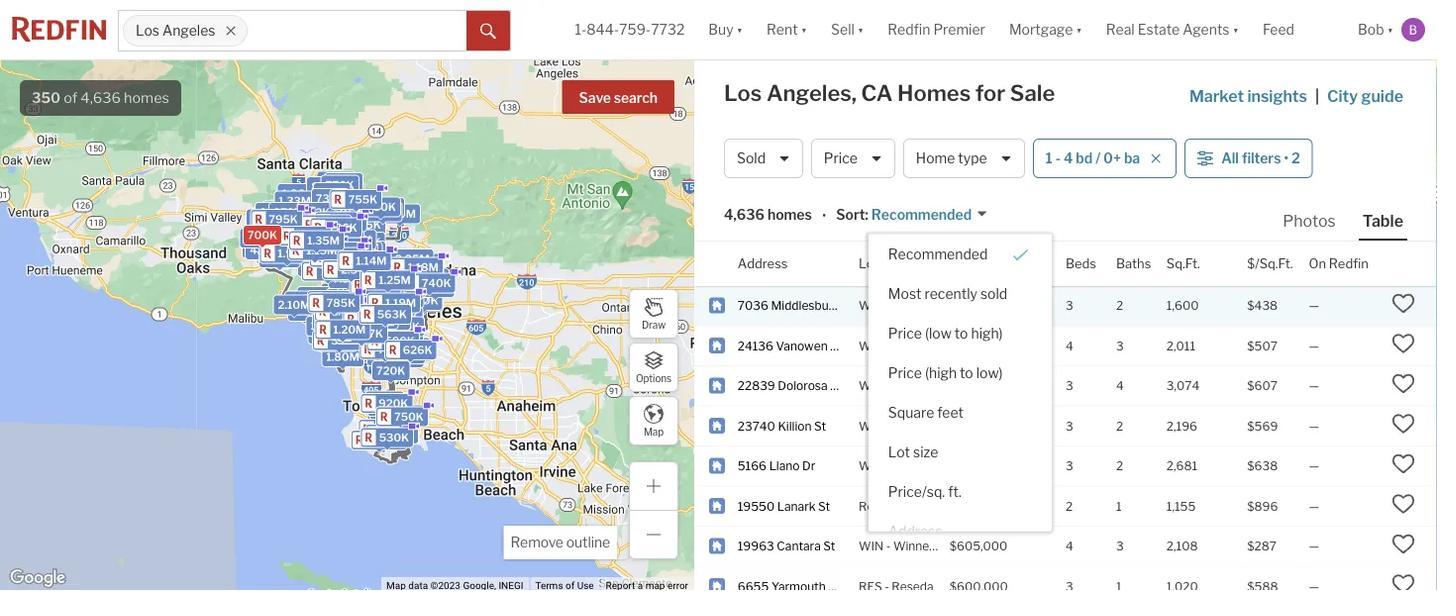 Task type: describe. For each thing, give the bounding box(es) containing it.
- right ridge
[[890, 299, 895, 313]]

real estate agents ▾
[[1106, 21, 1239, 38]]

0 horizontal spatial 660k
[[332, 211, 362, 224]]

459k
[[377, 281, 407, 294]]

0 vertical spatial 525k
[[362, 330, 391, 343]]

1 horizontal spatial 465k
[[386, 296, 416, 309]]

remove los angeles image
[[225, 25, 237, 37]]

1 vertical spatial 820k
[[390, 409, 420, 422]]

23740
[[738, 419, 776, 433]]

2.26m
[[334, 263, 368, 276]]

2.34m
[[341, 264, 375, 277]]

385k
[[345, 307, 375, 320]]

0 vertical spatial 925k
[[348, 246, 378, 259]]

1.85m
[[320, 313, 353, 325]]

360k
[[396, 341, 426, 354]]

— for $569
[[1309, 419, 1320, 433]]

22839 dolorosa st
[[738, 379, 842, 393]]

$569
[[1247, 419, 1278, 433]]

submit search image
[[481, 24, 496, 39]]

1 horizontal spatial 472k
[[415, 273, 444, 286]]

0 vertical spatial 2.80m
[[333, 300, 367, 313]]

652k
[[336, 232, 366, 245]]

favorite this home image for $896
[[1392, 492, 1416, 516]]

0 horizontal spatial 640k
[[316, 185, 346, 198]]

favorite this home image for $287
[[1392, 533, 1416, 556]]

2.30m
[[322, 255, 356, 267]]

$605,000
[[950, 539, 1008, 554]]

west for $1,020,000
[[897, 339, 926, 353]]

745k up 338k
[[333, 215, 363, 228]]

1 horizontal spatial 735k
[[316, 192, 345, 205]]

0 vertical spatial 1.37m
[[274, 237, 306, 250]]

760k
[[363, 291, 393, 304]]

1 vertical spatial 785k
[[326, 296, 356, 309]]

1 horizontal spatial 1.87m
[[377, 279, 409, 292]]

draw button
[[629, 289, 679, 339]]

0 horizontal spatial 695k
[[270, 233, 300, 246]]

1.88m
[[377, 279, 410, 292]]

beds button
[[1066, 242, 1097, 286]]

726k
[[329, 221, 357, 234]]

st for 22839 dolorosa st
[[830, 379, 842, 393]]

0 vertical spatial 1.75m
[[345, 285, 377, 298]]

1.39m
[[321, 243, 354, 256]]

625k
[[331, 252, 360, 265]]

308k
[[374, 326, 404, 339]]

favorite this home image for $569
[[1392, 412, 1416, 436]]

555k
[[325, 216, 355, 229]]

737k
[[378, 343, 406, 356]]

0+
[[1104, 150, 1121, 167]]

1 horizontal spatial 510k
[[319, 218, 347, 231]]

520k
[[396, 341, 426, 354]]

758k
[[319, 202, 348, 215]]

0 horizontal spatial 472k
[[369, 326, 397, 339]]

price up most recently sold button
[[950, 256, 981, 271]]

2 vertical spatial 1.37m
[[350, 296, 382, 309]]

1 vertical spatial 900k
[[324, 324, 354, 337]]

4,636 inside the 4,636 homes •
[[724, 206, 765, 223]]

795k
[[269, 213, 298, 226]]

$896
[[1247, 499, 1278, 513]]

to for (low
[[955, 325, 968, 342]]

0 vertical spatial 1.60m
[[292, 211, 325, 224]]

1 recommended button from the top
[[869, 205, 988, 224]]

1 vertical spatial 1.58m
[[329, 310, 362, 323]]

los for los angeles, ca homes for sale
[[724, 80, 762, 106]]

0 vertical spatial 1.33m
[[279, 195, 311, 208]]

1.78m
[[333, 305, 365, 318]]

llano
[[769, 459, 800, 473]]

1 vertical spatial 1.33m
[[263, 252, 296, 264]]

st for 19550 lanark st
[[818, 499, 830, 513]]

19963
[[738, 539, 774, 554]]

830k
[[369, 306, 399, 319]]

hills up the (high
[[929, 339, 952, 353]]

3.40m
[[317, 314, 352, 327]]

1 vertical spatial 540k
[[384, 428, 414, 441]]

1 horizontal spatial 1.08m
[[390, 287, 423, 300]]

mortgage
[[1009, 21, 1073, 38]]

1 vertical spatial 840k
[[276, 236, 306, 249]]

1 vertical spatial 630k
[[331, 246, 362, 259]]

19963 cantara st
[[738, 539, 835, 554]]

west for $700,000
[[897, 299, 926, 313]]

2 recommended button from the top
[[869, 234, 1052, 274]]

weh for weh - west hills $700,000
[[859, 299, 888, 313]]

1 horizontal spatial 563k
[[419, 281, 449, 294]]

1 vertical spatial 1.75m
[[314, 321, 346, 333]]

1.14m
[[356, 254, 387, 267]]

5 ▾ from the left
[[1233, 21, 1239, 38]]

0 vertical spatial 400k
[[384, 268, 415, 281]]

▾ for sell ▾
[[858, 21, 864, 38]]

0 horizontal spatial 505k
[[320, 218, 350, 231]]

square feet button
[[869, 393, 1052, 433]]

hills up (low on the bottom
[[929, 299, 952, 313]]

st for 19963 cantara st
[[824, 539, 835, 554]]

buy ▾ button
[[709, 0, 743, 59]]

730k
[[370, 335, 399, 348]]

- inside button
[[1056, 150, 1061, 167]]

0 horizontal spatial 1.18m
[[311, 298, 342, 310]]

0 horizontal spatial 680k
[[331, 214, 362, 227]]

1 vertical spatial 563k
[[377, 308, 407, 321]]

1 vertical spatial price button
[[950, 242, 981, 286]]

google image
[[5, 566, 70, 591]]

sold button
[[724, 139, 803, 178]]

0 horizontal spatial 4,636
[[81, 89, 121, 106]]

— for $438
[[1309, 299, 1320, 313]]

1 vertical spatial 400k
[[379, 288, 409, 301]]

- down cir
[[890, 339, 895, 353]]

4 units
[[342, 253, 379, 266]]

3.21m
[[331, 292, 364, 305]]

1 horizontal spatial 660k
[[367, 206, 398, 219]]

home type button
[[903, 139, 1025, 178]]

— for $896
[[1309, 499, 1320, 513]]

23740 killion st
[[738, 419, 826, 433]]

0 vertical spatial homes
[[124, 89, 169, 106]]

0 vertical spatial 540k
[[397, 265, 428, 278]]

sell
[[831, 21, 855, 38]]

0 vertical spatial 1.18m
[[408, 261, 439, 274]]

0 horizontal spatial 1.08m
[[326, 230, 359, 242]]

1 vertical spatial 1.37m
[[355, 261, 387, 274]]

1 horizontal spatial 1.31m
[[333, 320, 364, 333]]

size
[[913, 444, 938, 461]]

0 vertical spatial 1.58m
[[359, 275, 391, 287]]

2 vertical spatial 515k
[[379, 426, 407, 438]]

ridge
[[842, 299, 874, 313]]

1.16m
[[281, 242, 312, 254]]

0 vertical spatial 1.19m
[[380, 280, 411, 293]]

530k
[[379, 432, 409, 444]]

0 vertical spatial 485k
[[391, 348, 421, 360]]

0 vertical spatial 1.87m
[[254, 242, 286, 255]]

1 horizontal spatial 640k
[[367, 331, 398, 344]]

search
[[614, 90, 658, 106]]

0 vertical spatial 710k
[[327, 211, 354, 224]]

5166
[[738, 459, 767, 473]]

1 vertical spatial 485k
[[377, 423, 407, 436]]

winnetka
[[893, 539, 947, 554]]

▾ for buy ▾
[[737, 21, 743, 38]]

cantara
[[777, 539, 821, 554]]

912k
[[259, 206, 287, 219]]

1 - 4 bd / 0+ ba
[[1046, 150, 1140, 167]]

1 horizontal spatial 1.04m
[[339, 302, 372, 315]]

8.00m
[[343, 275, 378, 288]]

remove 1 - 4 bd / 0+ ba image
[[1150, 153, 1162, 164]]

1.13m
[[388, 275, 418, 288]]

7036 middlesbury ridge cir link
[[738, 298, 893, 314]]

— for $607
[[1309, 379, 1320, 393]]

7036 middlesbury ridge cir
[[738, 299, 893, 313]]

1 vertical spatial 1.30m
[[326, 296, 359, 309]]

1 for 1
[[1116, 499, 1122, 513]]

1 vertical spatial 2.80m
[[312, 318, 347, 331]]

woodland for 23740 killion st
[[904, 419, 960, 433]]

0 horizontal spatial 325k
[[376, 338, 406, 351]]

square
[[888, 404, 934, 421]]

875k
[[389, 283, 419, 296]]

0 horizontal spatial address
[[738, 256, 788, 271]]

4,636 homes •
[[724, 206, 826, 225]]

options
[[636, 373, 672, 385]]

0 vertical spatial 840k
[[287, 215, 317, 227]]

2 1.06m from the top
[[326, 328, 359, 341]]

ba
[[1124, 150, 1140, 167]]

most recently sold button
[[869, 274, 1052, 314]]

19550
[[738, 499, 775, 513]]

0 vertical spatial woodland
[[859, 379, 915, 393]]

bob
[[1358, 21, 1384, 38]]

1 horizontal spatial 295k
[[374, 403, 403, 416]]

835k
[[323, 335, 352, 348]]

rent ▾ button
[[767, 0, 807, 59]]

price left the (high
[[888, 365, 922, 382]]

• for homes
[[822, 208, 826, 225]]

567k
[[354, 327, 383, 340]]

price up the sort
[[824, 150, 858, 167]]

350
[[32, 89, 61, 106]]

▾ for bob ▾
[[1387, 21, 1394, 38]]

0 horizontal spatial 735k
[[285, 218, 314, 231]]

3.53m
[[321, 310, 355, 323]]

hills down $1,250,000
[[963, 459, 986, 473]]

0 vertical spatial 325k
[[410, 296, 439, 309]]

— for $287
[[1309, 539, 1320, 554]]

1 horizontal spatial 1.90m
[[376, 279, 410, 292]]

3.33m
[[302, 261, 336, 273]]

1 horizontal spatial 695k
[[388, 298, 418, 311]]

whll - woodland hills for 5166 llano dr
[[859, 459, 986, 473]]

city guide link
[[1327, 84, 1408, 108]]

780k
[[332, 223, 362, 236]]

0 horizontal spatial 950k
[[322, 336, 352, 349]]

favorite this home image for $607
[[1392, 372, 1416, 396]]

755k
[[348, 193, 378, 206]]

1 vertical spatial 1.80m
[[313, 328, 346, 341]]

1 vertical spatial 1.35m
[[387, 265, 419, 278]]

hills down $1,865,000
[[963, 419, 986, 433]]

0 vertical spatial 1.80m
[[391, 271, 424, 284]]

19550 lanark st link
[[738, 498, 841, 514]]

▾ for mortgage ▾
[[1076, 21, 1083, 38]]

745k up 726k at top
[[326, 205, 355, 218]]

0 horizontal spatial 1.35m
[[307, 234, 340, 247]]

1 vertical spatial 1.60m
[[341, 252, 374, 265]]

redfin premier
[[888, 21, 986, 38]]

2,108
[[1167, 539, 1198, 554]]

to for (high
[[960, 365, 973, 382]]

estate
[[1138, 21, 1180, 38]]

table
[[1363, 211, 1404, 230]]

1 1.06m from the top
[[326, 294, 359, 307]]

1 vertical spatial 1.19m
[[385, 297, 416, 310]]

homes
[[898, 80, 971, 106]]

0 horizontal spatial 295k
[[251, 213, 280, 225]]

1 vertical spatial 925k
[[377, 327, 406, 340]]

- up lot
[[897, 419, 901, 433]]

896k
[[368, 306, 398, 319]]

address inside dialog
[[888, 523, 942, 540]]

1.43m
[[327, 331, 360, 344]]

• for filters
[[1284, 150, 1289, 167]]

dialog containing recommended
[[869, 234, 1052, 591]]

0 horizontal spatial 510k
[[289, 239, 317, 252]]

0 horizontal spatial 1.04m
[[277, 221, 310, 234]]

angeles,
[[767, 80, 857, 106]]

857k
[[313, 232, 342, 245]]

on
[[1309, 256, 1326, 271]]

los angeles, ca homes for sale
[[724, 80, 1055, 106]]

1 horizontal spatial 710k
[[367, 313, 394, 325]]

price/sq. ft.
[[888, 484, 962, 500]]

0 horizontal spatial 2.20m
[[274, 238, 308, 251]]

605k
[[275, 221, 305, 234]]

photos button
[[1279, 210, 1359, 239]]

725k
[[352, 218, 381, 231]]

445k
[[402, 276, 432, 289]]

redfin inside button
[[888, 21, 931, 38]]

on redfin button
[[1309, 242, 1369, 286]]



Task type: vqa. For each thing, say whether or not it's contained in the screenshot.
1.04M
yes



Task type: locate. For each thing, give the bounding box(es) containing it.
▾ right agents
[[1233, 21, 1239, 38]]

3 for 2,196
[[1066, 419, 1073, 433]]

1 for 1 - 4 bd / 0+ ba
[[1046, 150, 1053, 167]]

6 — from the top
[[1309, 499, 1320, 513]]

0 vertical spatial 950k
[[356, 303, 386, 316]]

790k
[[259, 236, 289, 249]]

woodland up size
[[904, 419, 960, 433]]

2 — from the top
[[1309, 339, 1320, 353]]

sold
[[737, 150, 766, 167]]

—
[[1309, 299, 1320, 313], [1309, 339, 1320, 353], [1309, 379, 1320, 393], [1309, 419, 1320, 433], [1309, 459, 1320, 473], [1309, 499, 1320, 513], [1309, 539, 1320, 554]]

1 vertical spatial whll - woodland hills
[[859, 459, 986, 473]]

all filters • 2 button
[[1185, 139, 1313, 178]]

2 favorite this home image from the top
[[1392, 452, 1416, 476]]

1.87m
[[254, 242, 286, 255], [377, 279, 409, 292]]

bob ▾
[[1358, 21, 1394, 38]]

3 favorite this home image from the top
[[1392, 533, 1416, 556]]

0 vertical spatial 1.06m
[[326, 294, 359, 307]]

1 favorite this home image from the top
[[1392, 292, 1416, 316]]

2.28m
[[347, 303, 380, 316]]

recommended for 2nd recommended button from the bottom
[[872, 206, 972, 223]]

weh left "most"
[[859, 299, 888, 313]]

homes
[[124, 89, 169, 106], [768, 206, 812, 223]]

472k
[[415, 273, 444, 286], [369, 326, 397, 339]]

0 vertical spatial 1.90m
[[313, 208, 346, 221]]

4,636 down sold
[[724, 206, 765, 223]]

redfin
[[888, 21, 931, 38], [1329, 256, 1369, 271]]

woodland up price/sq. ft.
[[904, 459, 960, 473]]

2 ▾ from the left
[[801, 21, 807, 38]]

4.70m
[[250, 244, 284, 257]]

whll - woodland hills up price/sq. ft.
[[859, 459, 986, 473]]

0 vertical spatial 515k
[[336, 202, 363, 215]]

0 vertical spatial 465k
[[319, 210, 349, 223]]

7 — from the top
[[1309, 539, 1320, 554]]

- left size
[[897, 459, 901, 473]]

— right $569
[[1309, 419, 1320, 433]]

ca
[[861, 80, 893, 106]]

insights
[[1248, 86, 1308, 105]]

2 inside button
[[1292, 150, 1300, 167]]

draw
[[642, 319, 666, 331]]

1 vertical spatial 4,636
[[724, 206, 765, 223]]

1 vertical spatial 640k
[[367, 331, 398, 344]]

1 horizontal spatial los
[[724, 80, 762, 106]]

3 for 2,681
[[1066, 459, 1073, 473]]

▾ right sell in the top right of the page
[[858, 21, 864, 38]]

1 whll from the top
[[859, 419, 894, 433]]

0 horizontal spatial 1.60m
[[292, 211, 325, 224]]

— right $896
[[1309, 499, 1320, 513]]

0 vertical spatial 1.30m
[[375, 278, 408, 291]]

1 vertical spatial favorite this home image
[[1392, 452, 1416, 476]]

475k
[[315, 234, 345, 247]]

2 favorite this home image from the top
[[1392, 332, 1416, 356]]

1 vertical spatial 695k
[[388, 298, 418, 311]]

price button up '$700,000'
[[950, 242, 981, 286]]

0 horizontal spatial address button
[[738, 242, 788, 286]]

1 horizontal spatial address button
[[869, 512, 1052, 551]]

3.18m
[[349, 245, 381, 258], [349, 245, 381, 258]]

— right '$607'
[[1309, 379, 1320, 393]]

2.40m
[[337, 330, 372, 343]]

6 ▾ from the left
[[1387, 21, 1394, 38]]

1 horizontal spatial 2.20m
[[327, 303, 361, 316]]

favorite this home image
[[1392, 412, 1416, 436], [1392, 452, 1416, 476], [1392, 533, 1416, 556]]

map region
[[0, 0, 704, 591]]

523k
[[387, 316, 416, 329]]

1 horizontal spatial 1.18m
[[408, 261, 439, 274]]

favorite this home image
[[1392, 292, 1416, 316], [1392, 332, 1416, 356], [1392, 372, 1416, 396], [1392, 492, 1416, 516], [1392, 573, 1416, 591]]

745k up 725k
[[371, 201, 400, 214]]

1 vertical spatial 505k
[[382, 339, 412, 352]]

west right cir
[[897, 299, 926, 313]]

woodland for 5166 llano dr
[[904, 459, 960, 473]]

0 horizontal spatial •
[[822, 208, 826, 225]]

1 vertical spatial 1
[[1116, 499, 1122, 513]]

820k up 726k at top
[[330, 204, 360, 217]]

— right the $638
[[1309, 459, 1320, 473]]

user photo image
[[1402, 18, 1425, 42]]

3.88m
[[343, 287, 378, 300]]

address down the 'price/sq.'
[[888, 523, 942, 540]]

baths button
[[1116, 242, 1151, 286]]

1.18m
[[408, 261, 439, 274], [311, 298, 342, 310]]

1 horizontal spatial 325k
[[410, 296, 439, 309]]

1 vertical spatial recommended button
[[869, 234, 1052, 274]]

• inside button
[[1284, 150, 1289, 167]]

1.71m
[[259, 245, 289, 258]]

580k
[[385, 335, 415, 348]]

whll - woodland hills up size
[[859, 419, 986, 433]]

woodland up square
[[859, 379, 915, 393]]

630k
[[327, 198, 357, 211], [331, 246, 362, 259]]

1 vertical spatial 465k
[[386, 296, 416, 309]]

0 horizontal spatial price button
[[811, 139, 895, 178]]

1 vertical spatial 680k
[[331, 214, 362, 227]]

1 left 1,155
[[1116, 499, 1122, 513]]

425k
[[387, 332, 416, 345]]

429k
[[311, 214, 340, 227]]

2.78m
[[353, 284, 387, 297]]

600k
[[267, 205, 297, 217], [292, 233, 323, 245], [347, 241, 377, 254], [372, 337, 403, 350]]

buy ▾ button
[[697, 0, 755, 59]]

location
[[859, 256, 912, 271]]

redfin right on
[[1329, 256, 1369, 271]]

▾ right the bob
[[1387, 21, 1394, 38]]

to right (low on the bottom
[[955, 325, 968, 342]]

0 vertical spatial whll
[[859, 419, 894, 433]]

remove outline button
[[504, 526, 617, 560]]

1.18m up 445k
[[408, 261, 439, 274]]

2 vertical spatial woodland
[[904, 459, 960, 473]]

0 horizontal spatial 820k
[[330, 204, 360, 217]]

st for 23740 killion st
[[814, 419, 826, 433]]

1 horizontal spatial redfin
[[1329, 256, 1369, 271]]

all filters • 2
[[1222, 150, 1300, 167]]

favorite this home image for $438
[[1392, 292, 1416, 316]]

▾ right rent
[[801, 21, 807, 38]]

address button up 7036
[[738, 242, 788, 286]]

2 vertical spatial favorite this home image
[[1392, 533, 1416, 556]]

1 horizontal spatial 950k
[[356, 303, 386, 316]]

1 vertical spatial 710k
[[367, 313, 394, 325]]

24136 vanowen st
[[738, 339, 842, 353]]

1.48m
[[338, 328, 371, 341]]

1 whll - woodland hills from the top
[[859, 419, 986, 433]]

woodland
[[859, 379, 915, 393], [904, 419, 960, 433], [904, 459, 960, 473]]

2 weh from the top
[[859, 339, 888, 353]]

549k
[[261, 232, 291, 245]]

whll for 23740 killion st
[[859, 419, 894, 433]]

626k
[[403, 344, 432, 357]]

save search button
[[562, 80, 675, 114]]

680k up 338k
[[331, 214, 362, 227]]

0 horizontal spatial 1.87m
[[254, 242, 286, 255]]

1.47m
[[363, 428, 395, 441]]

1 vertical spatial 950k
[[322, 336, 352, 349]]

910k
[[344, 233, 372, 246]]

los for los angeles
[[136, 22, 159, 39]]

los down buy ▾ dropdown button at top
[[724, 80, 762, 106]]

price left (low on the bottom
[[888, 325, 922, 342]]

660k
[[367, 206, 398, 219], [332, 211, 362, 224]]

0 vertical spatial 1.31m
[[297, 244, 327, 257]]

— for $507
[[1309, 339, 1320, 353]]

5 favorite this home image from the top
[[1392, 573, 1416, 591]]

dr
[[802, 459, 816, 473]]

0 vertical spatial 472k
[[415, 273, 444, 286]]

0 vertical spatial 640k
[[316, 185, 346, 198]]

- right win
[[886, 539, 891, 554]]

weh down cir
[[859, 339, 888, 353]]

0 vertical spatial 1.35m
[[307, 234, 340, 247]]

1 weh from the top
[[859, 299, 888, 313]]

homes left the sort
[[768, 206, 812, 223]]

hills up square feet
[[918, 379, 941, 393]]

3 for 1,600
[[1066, 299, 1073, 313]]

972k
[[273, 206, 302, 219]]

2 west from the top
[[897, 339, 926, 353]]

recommended inside dialog
[[888, 246, 988, 263]]

1.01m
[[389, 272, 420, 285]]

338k
[[331, 229, 361, 242]]

st right cantara
[[824, 539, 835, 554]]

350 of 4,636 homes
[[32, 89, 169, 106]]

$607
[[1247, 379, 1278, 393]]

whll up reseda
[[859, 459, 894, 473]]

table button
[[1359, 210, 1408, 241]]

whll - woodland hills for 23740 killion st
[[859, 419, 986, 433]]

706k
[[370, 332, 399, 345]]

1 inside button
[[1046, 150, 1053, 167]]

st for 24136 vanowen st
[[830, 339, 842, 353]]

type
[[958, 150, 987, 167]]

— right $287
[[1309, 539, 1320, 554]]

1 vertical spatial 515k
[[355, 328, 383, 341]]

377k
[[367, 428, 395, 441]]

3 ▾ from the left
[[858, 21, 864, 38]]

24136
[[738, 339, 774, 353]]

1 vertical spatial address button
[[869, 512, 1052, 551]]

1.04m
[[277, 221, 310, 234], [339, 302, 372, 315]]

most
[[888, 285, 922, 302]]

2.64m
[[337, 294, 371, 307]]

1 vertical spatial 735k
[[285, 218, 314, 231]]

1 — from the top
[[1309, 299, 1320, 313]]

price/sq. ft. button
[[869, 472, 1052, 512]]

0 vertical spatial 900k
[[344, 276, 374, 289]]

1 left bd
[[1046, 150, 1053, 167]]

3 for 3,074
[[1066, 379, 1073, 393]]

units
[[318, 232, 345, 245], [318, 232, 345, 245], [351, 253, 379, 266], [346, 284, 373, 297], [327, 320, 354, 333]]

0 horizontal spatial 563k
[[377, 308, 407, 321]]

3.55m
[[314, 253, 349, 266]]

563k up 568k at the left of the page
[[377, 308, 407, 321]]

- left bd
[[1056, 150, 1061, 167]]

1 ▾ from the left
[[737, 21, 743, 38]]

0 horizontal spatial redfin
[[888, 21, 931, 38]]

▾ for rent ▾
[[801, 21, 807, 38]]

735k down "770k"
[[316, 192, 345, 205]]

dialog
[[869, 234, 1052, 591]]

los left angeles
[[136, 22, 159, 39]]

weh for weh - west hills $1,020,000
[[859, 339, 888, 353]]

650k
[[322, 175, 352, 188], [284, 207, 314, 220], [342, 227, 372, 240], [340, 284, 370, 296], [353, 302, 383, 315]]

4,636 right of
[[81, 89, 121, 106]]

favorite this home image for $638
[[1392, 452, 1416, 476]]

• right filters
[[1284, 150, 1289, 167]]

0 horizontal spatial 1.90m
[[313, 208, 346, 221]]

4 — from the top
[[1309, 419, 1320, 433]]

2 vertical spatial 1.80m
[[326, 351, 359, 364]]

redfin left premier
[[888, 21, 931, 38]]

0 vertical spatial favorite this home image
[[1392, 412, 1416, 436]]

recommended button down home
[[869, 205, 988, 224]]

$700,000
[[950, 299, 1007, 313]]

homes inside the 4,636 homes •
[[768, 206, 812, 223]]

788k
[[297, 230, 327, 243]]

1.33m up 795k
[[279, 195, 311, 208]]

sell ▾ button
[[819, 0, 876, 59]]

820k down 885k
[[390, 409, 420, 422]]

whll up lot
[[859, 419, 894, 433]]

0 vertical spatial address
[[738, 256, 788, 271]]

4 inside button
[[1064, 150, 1073, 167]]

4 inside map region
[[342, 253, 349, 266]]

on redfin
[[1309, 256, 1369, 271]]

745k down 1.27m
[[421, 281, 450, 294]]

address button
[[738, 242, 788, 286], [869, 512, 1052, 551]]

1 favorite this home image from the top
[[1392, 412, 1416, 436]]

price button up sort :
[[811, 139, 895, 178]]

guide
[[1362, 86, 1404, 105]]

759-
[[619, 21, 651, 38]]

280k
[[263, 215, 293, 228]]

1.33m down the 790k
[[263, 252, 296, 264]]

address
[[738, 256, 788, 271], [888, 523, 942, 540]]

favorite this home image for $507
[[1392, 332, 1416, 356]]

st right killion
[[814, 419, 826, 433]]

• left the sort
[[822, 208, 826, 225]]

0 vertical spatial 1.08m
[[326, 230, 359, 242]]

1 vertical spatial whll
[[859, 459, 894, 473]]

dolorosa
[[778, 379, 828, 393]]

1 vertical spatial 1.31m
[[333, 320, 364, 333]]

0 vertical spatial 695k
[[270, 233, 300, 246]]

recommended right ":" on the top right of page
[[872, 206, 972, 223]]

2 whll from the top
[[859, 459, 894, 473]]

hills
[[929, 299, 952, 313], [929, 339, 952, 353], [918, 379, 941, 393], [963, 419, 986, 433], [963, 459, 986, 473]]

$1,250,000
[[950, 419, 1015, 433]]

city
[[1327, 86, 1358, 105]]

ft.
[[948, 484, 962, 500]]

recommended for second recommended button from the top
[[888, 246, 988, 263]]

st right vanowen
[[830, 339, 842, 353]]

▾ right buy
[[737, 21, 743, 38]]

0 vertical spatial 680k
[[366, 201, 396, 213]]

915k
[[289, 236, 317, 249]]

3
[[1066, 299, 1073, 313], [1116, 339, 1124, 353], [1066, 379, 1073, 393], [1066, 419, 1073, 433], [1066, 459, 1073, 473], [1116, 539, 1124, 554]]

1 vertical spatial 525k
[[371, 350, 401, 363]]

0 horizontal spatial homes
[[124, 89, 169, 106]]

recommended button up "recently"
[[869, 234, 1052, 274]]

— for $638
[[1309, 459, 1320, 473]]

— down on
[[1309, 299, 1320, 313]]

0 vertical spatial 820k
[[330, 204, 360, 217]]

1 vertical spatial 510k
[[289, 239, 317, 252]]

0 vertical spatial 1.04m
[[277, 221, 310, 234]]

1.05m
[[354, 202, 387, 215], [346, 247, 379, 260], [345, 279, 378, 292], [325, 333, 358, 346]]

0 vertical spatial los
[[136, 22, 159, 39]]

st right dolorosa
[[830, 379, 842, 393]]

high)
[[971, 325, 1003, 342]]

to left low)
[[960, 365, 973, 382]]

None search field
[[248, 11, 467, 51]]

west up the (high
[[897, 339, 926, 353]]

2 whll - woodland hills from the top
[[859, 459, 986, 473]]

1 horizontal spatial 1
[[1116, 499, 1122, 513]]

1 horizontal spatial 505k
[[382, 339, 412, 352]]

2 vertical spatial 400k
[[382, 343, 412, 356]]

563k
[[419, 281, 449, 294], [377, 308, 407, 321]]

st right lanark
[[818, 499, 830, 513]]

1 vertical spatial 1.06m
[[326, 328, 359, 341]]

recommended up most recently sold
[[888, 246, 988, 263]]

680k up 725k
[[366, 201, 396, 213]]

1.00m
[[282, 187, 315, 200], [345, 279, 379, 292], [359, 307, 392, 320], [373, 314, 406, 327], [372, 419, 405, 432]]

redfin inside 'button'
[[1329, 256, 1369, 271]]

map
[[644, 426, 664, 438]]

filters
[[1242, 150, 1281, 167]]

0 vertical spatial 785k
[[332, 197, 361, 210]]

redfin premier button
[[876, 0, 997, 59]]

1 vertical spatial recommended
[[888, 246, 988, 263]]

563k down 1.27m
[[419, 281, 449, 294]]

3 favorite this home image from the top
[[1392, 372, 1416, 396]]

5 — from the top
[[1309, 459, 1320, 473]]

1 vertical spatial 1.90m
[[376, 279, 410, 292]]

3 — from the top
[[1309, 379, 1320, 393]]

address up 7036
[[738, 256, 788, 271]]

whll for 5166 llano dr
[[859, 459, 894, 473]]

0 vertical spatial recommended button
[[869, 205, 988, 224]]

1 vertical spatial 1.18m
[[311, 298, 342, 310]]

address button down ft.
[[869, 512, 1052, 551]]

2.85m
[[330, 249, 365, 261]]

killion
[[778, 419, 812, 433]]

4 favorite this home image from the top
[[1392, 492, 1416, 516]]

• inside the 4,636 homes •
[[822, 208, 826, 225]]

1 horizontal spatial address
[[888, 523, 942, 540]]

4 ▾ from the left
[[1076, 21, 1083, 38]]

735k up the 595k
[[285, 218, 314, 231]]

0 vertical spatial 2.20m
[[274, 238, 308, 251]]

▾ right the mortgage
[[1076, 21, 1083, 38]]

0 vertical spatial 630k
[[327, 198, 357, 211]]

1 vertical spatial 2.20m
[[327, 303, 361, 316]]

1.18m up 1.85m
[[311, 298, 342, 310]]

1.38m
[[407, 261, 440, 274], [327, 319, 359, 332], [332, 331, 364, 344]]

— right $507 at the bottom of the page
[[1309, 339, 1320, 353]]

1 west from the top
[[897, 299, 926, 313]]

mortgage ▾
[[1009, 21, 1083, 38]]

price (high to low)
[[888, 365, 1003, 382]]

2,196
[[1167, 419, 1198, 433]]

homes down 'los angeles'
[[124, 89, 169, 106]]

0 vertical spatial price button
[[811, 139, 895, 178]]



